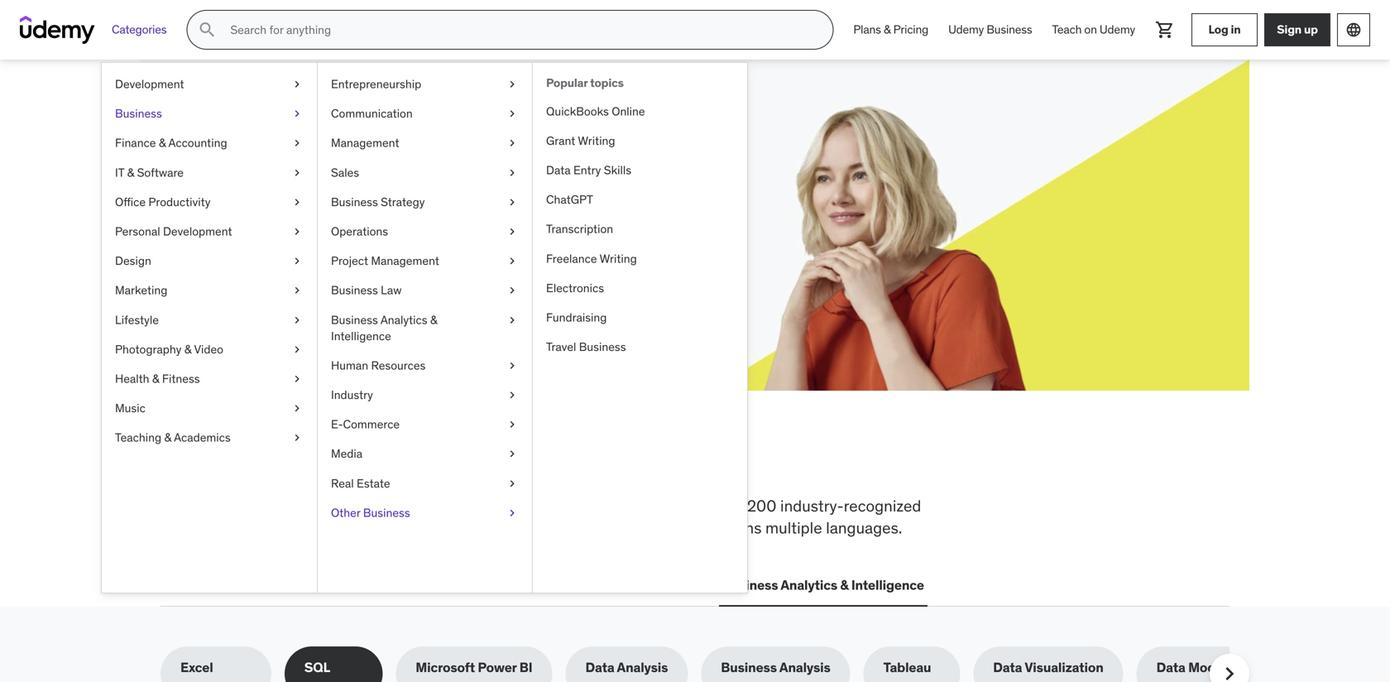 Task type: locate. For each thing, give the bounding box(es) containing it.
business analytics & intelligence link
[[318, 305, 532, 351]]

xsmall image for media
[[506, 446, 519, 462]]

0 horizontal spatial analytics
[[381, 312, 428, 327]]

management up law
[[371, 253, 439, 268]]

your
[[343, 132, 403, 166], [268, 173, 293, 190]]

xsmall image for business strategy
[[506, 194, 519, 210]]

communication down entrepreneurship at top
[[331, 106, 413, 121]]

xsmall image inside business law link
[[506, 282, 519, 299]]

intelligence down languages.
[[852, 577, 924, 594]]

xsmall image inside human resources link
[[506, 358, 519, 374]]

it for it certifications
[[297, 577, 308, 594]]

analytics down law
[[381, 312, 428, 327]]

dec
[[313, 191, 337, 208]]

data for data modeling
[[1157, 659, 1186, 676]]

& up office
[[127, 165, 134, 180]]

writing down quickbooks online
[[578, 133, 615, 148]]

other business element
[[532, 63, 747, 593]]

1 horizontal spatial intelligence
[[852, 577, 924, 594]]

0 vertical spatial skills
[[274, 441, 364, 484]]

0 horizontal spatial for
[[299, 132, 338, 166]]

1 horizontal spatial it
[[297, 577, 308, 594]]

communication inside button
[[604, 577, 703, 594]]

0 horizontal spatial business analytics & intelligence
[[331, 312, 437, 343]]

0 horizontal spatial intelligence
[[331, 328, 391, 343]]

& right teaching
[[164, 430, 171, 445]]

web development button
[[161, 565, 281, 605]]

data inside other business element
[[546, 163, 571, 178]]

rounded
[[443, 518, 501, 538]]

business analytics & intelligence down "multiple"
[[722, 577, 924, 594]]

xsmall image for teaching & academics
[[291, 430, 304, 446]]

skills inside the skills for your future expand your potential with a course. starting at just $12.99 through dec 15.
[[220, 132, 294, 166]]

0 horizontal spatial skills
[[220, 132, 294, 166]]

entry
[[574, 163, 601, 178]]

analysis for business analysis
[[780, 659, 831, 676]]

development for web
[[195, 577, 277, 594]]

& right finance
[[159, 135, 166, 150]]

2 vertical spatial development
[[195, 577, 277, 594]]

& for accounting
[[159, 135, 166, 150]]

a
[[380, 173, 387, 190]]

starting
[[437, 173, 485, 190]]

analytics inside button
[[781, 577, 838, 594]]

xsmall image inside business link
[[291, 106, 304, 122]]

expand
[[220, 173, 265, 190]]

0 vertical spatial your
[[343, 132, 403, 166]]

prep
[[596, 496, 629, 516]]

xsmall image for e-commerce
[[506, 416, 519, 433]]

data science button
[[500, 565, 588, 605]]

& for video
[[184, 342, 191, 357]]

writing down transcription link
[[600, 251, 637, 266]]

& down business law link
[[430, 312, 437, 327]]

you
[[370, 441, 429, 484]]

intelligence inside business analytics & intelligence
[[331, 328, 391, 343]]

analytics
[[381, 312, 428, 327], [781, 577, 838, 594]]

skills up expand
[[220, 132, 294, 166]]

1 horizontal spatial communication
[[604, 577, 703, 594]]

0 vertical spatial writing
[[578, 133, 615, 148]]

1 vertical spatial skills
[[354, 496, 389, 516]]

skills right entry
[[604, 163, 632, 178]]

development right web
[[195, 577, 277, 594]]

data visualization
[[993, 659, 1104, 676]]

xsmall image for lifestyle
[[291, 312, 304, 328]]

xsmall image inside 'design' link
[[291, 253, 304, 269]]

xsmall image inside "development" link
[[291, 76, 304, 92]]

it up office
[[115, 165, 124, 180]]

other
[[331, 505, 361, 520]]

communication
[[331, 106, 413, 121], [604, 577, 703, 594]]

data left visualization
[[993, 659, 1022, 676]]

plans
[[854, 22, 881, 37]]

all the skills you need in one place
[[161, 441, 712, 484]]

& for academics
[[164, 430, 171, 445]]

course.
[[391, 173, 434, 190]]

1 vertical spatial in
[[521, 441, 553, 484]]

freelance
[[546, 251, 597, 266]]

data for data analysis
[[586, 659, 615, 676]]

business inside button
[[722, 577, 778, 594]]

operations link
[[318, 217, 532, 246]]

your up through
[[268, 173, 293, 190]]

0 vertical spatial development
[[115, 77, 184, 91]]

grant
[[546, 133, 576, 148]]

analytics for business analytics & intelligence link
[[381, 312, 428, 327]]

multiple
[[766, 518, 822, 538]]

1 horizontal spatial in
[[1231, 22, 1241, 37]]

design
[[115, 253, 151, 268]]

for up "and"
[[690, 496, 710, 516]]

data right bi
[[586, 659, 615, 676]]

xsmall image inside operations link
[[506, 223, 519, 240]]

1 vertical spatial your
[[268, 173, 293, 190]]

1 vertical spatial it
[[297, 577, 308, 594]]

fitness
[[162, 371, 200, 386]]

grant writing link
[[533, 126, 747, 156]]

for inside the skills for your future expand your potential with a course. starting at just $12.99 through dec 15.
[[299, 132, 338, 166]]

1 horizontal spatial udemy
[[1100, 22, 1136, 37]]

communication down development
[[604, 577, 703, 594]]

marketing link
[[102, 276, 317, 305]]

business analytics & intelligence up human resources
[[331, 312, 437, 343]]

and
[[690, 518, 716, 538]]

xsmall image inside project management link
[[506, 253, 519, 269]]

xsmall image inside office productivity link
[[291, 194, 304, 210]]

xsmall image inside it & software link
[[291, 165, 304, 181]]

it left 'certifications'
[[297, 577, 308, 594]]

with
[[352, 173, 377, 190]]

xsmall image for music
[[291, 400, 304, 416]]

& down languages.
[[840, 577, 849, 594]]

skills up the supports
[[354, 496, 389, 516]]

xsmall image inside industry "link"
[[506, 387, 519, 403]]

1 analysis from the left
[[617, 659, 668, 676]]

intelligence up human
[[331, 328, 391, 343]]

for inside covering critical workplace skills to technical topics, including prep content for over 200 industry-recognized certifications, our catalog supports well-rounded professional development and spans multiple languages.
[[690, 496, 710, 516]]

popular topics
[[546, 75, 624, 90]]

teach on udemy
[[1052, 22, 1136, 37]]

freelance writing link
[[533, 244, 747, 273]]

management up sales
[[331, 135, 399, 150]]

udemy right on in the right of the page
[[1100, 22, 1136, 37]]

xsmall image for development
[[291, 76, 304, 92]]

data for data visualization
[[993, 659, 1022, 676]]

xsmall image inside 'entrepreneurship' link
[[506, 76, 519, 92]]

business analytics & intelligence inside button
[[722, 577, 924, 594]]

xsmall image inside e-commerce link
[[506, 416, 519, 433]]

xsmall image inside the business strategy link
[[506, 194, 519, 210]]

xsmall image for real estate
[[506, 475, 519, 492]]

xsmall image inside teaching & academics link
[[291, 430, 304, 446]]

1 vertical spatial for
[[690, 496, 710, 516]]

quickbooks online
[[546, 104, 645, 119]]

analysis
[[617, 659, 668, 676], [780, 659, 831, 676]]

personal development
[[115, 224, 232, 239]]

0 vertical spatial for
[[299, 132, 338, 166]]

business inside business analytics & intelligence
[[331, 312, 378, 327]]

1 vertical spatial writing
[[600, 251, 637, 266]]

industry-
[[781, 496, 844, 516]]

0 horizontal spatial udemy
[[949, 22, 984, 37]]

data left entry
[[546, 163, 571, 178]]

data for data science
[[503, 577, 532, 594]]

music link
[[102, 394, 317, 423]]

0 horizontal spatial it
[[115, 165, 124, 180]]

0 vertical spatial intelligence
[[331, 328, 391, 343]]

real
[[331, 476, 354, 491]]

business analytics & intelligence for business analytics & intelligence button
[[722, 577, 924, 594]]

xsmall image
[[291, 76, 304, 92], [506, 76, 519, 92], [291, 106, 304, 122], [291, 135, 304, 151], [291, 165, 304, 181], [506, 194, 519, 210], [291, 223, 304, 240], [506, 223, 519, 240], [291, 253, 304, 269], [506, 282, 519, 299], [506, 312, 519, 328], [291, 341, 304, 358], [291, 371, 304, 387], [291, 400, 304, 416], [506, 505, 519, 521]]

microsoft
[[416, 659, 475, 676]]

intelligence inside button
[[852, 577, 924, 594]]

0 horizontal spatial analysis
[[617, 659, 668, 676]]

analysis for data analysis
[[617, 659, 668, 676]]

law
[[381, 283, 402, 298]]

xsmall image inside the communication link
[[506, 106, 519, 122]]

development inside button
[[195, 577, 277, 594]]

business inside topic filters 'element'
[[721, 659, 777, 676]]

it for it & software
[[115, 165, 124, 180]]

1 horizontal spatial analysis
[[780, 659, 831, 676]]

fundraising
[[546, 310, 607, 325]]

modeling
[[1189, 659, 1247, 676]]

xsmall image inside business analytics & intelligence link
[[506, 312, 519, 328]]

your up the with
[[343, 132, 403, 166]]

business analysis
[[721, 659, 831, 676]]

xsmall image inside marketing link
[[291, 282, 304, 299]]

sql
[[304, 659, 330, 676]]

xsmall image inside "management" link
[[506, 135, 519, 151]]

health & fitness
[[115, 371, 200, 386]]

1 vertical spatial communication
[[604, 577, 703, 594]]

in
[[1231, 22, 1241, 37], [521, 441, 553, 484]]

intelligence for business analytics & intelligence link
[[331, 328, 391, 343]]

strategy
[[381, 194, 425, 209]]

& right health
[[152, 371, 159, 386]]

xsmall image inside the media link
[[506, 446, 519, 462]]

& inside 'link'
[[184, 342, 191, 357]]

shopping cart with 0 items image
[[1155, 20, 1175, 40]]

xsmall image inside sales link
[[506, 165, 519, 181]]

xsmall image inside lifestyle link
[[291, 312, 304, 328]]

xsmall image for business law
[[506, 282, 519, 299]]

in right log
[[1231, 22, 1241, 37]]

writing for grant writing
[[578, 133, 615, 148]]

personal development link
[[102, 217, 317, 246]]

data inside button
[[503, 577, 532, 594]]

data left science
[[503, 577, 532, 594]]

1 horizontal spatial your
[[343, 132, 403, 166]]

0 vertical spatial it
[[115, 165, 124, 180]]

skills down 'e-'
[[274, 441, 364, 484]]

analytics inside business analytics & intelligence
[[381, 312, 428, 327]]

xsmall image inside real estate "link"
[[506, 475, 519, 492]]

& right plans
[[884, 22, 891, 37]]

xsmall image inside finance & accounting link
[[291, 135, 304, 151]]

0 vertical spatial analytics
[[381, 312, 428, 327]]

on
[[1085, 22, 1097, 37]]

xsmall image for design
[[291, 253, 304, 269]]

xsmall image for business
[[291, 106, 304, 122]]

& inside button
[[840, 577, 849, 594]]

udemy business
[[949, 22, 1033, 37]]

plans & pricing
[[854, 22, 929, 37]]

skills
[[274, 441, 364, 484], [354, 496, 389, 516]]

covering critical workplace skills to technical topics, including prep content for over 200 industry-recognized certifications, our catalog supports well-rounded professional development and spans multiple languages.
[[161, 496, 922, 538]]

it inside button
[[297, 577, 308, 594]]

1 vertical spatial development
[[163, 224, 232, 239]]

bi
[[520, 659, 533, 676]]

2 analysis from the left
[[780, 659, 831, 676]]

& for pricing
[[884, 22, 891, 37]]

place
[[625, 441, 712, 484]]

xsmall image inside other business link
[[506, 505, 519, 521]]

1 vertical spatial analytics
[[781, 577, 838, 594]]

xsmall image inside the photography & video 'link'
[[291, 341, 304, 358]]

finance & accounting
[[115, 135, 227, 150]]

certifications
[[311, 577, 395, 594]]

data left modeling
[[1157, 659, 1186, 676]]

business analytics & intelligence
[[331, 312, 437, 343], [722, 577, 924, 594]]

in up including
[[521, 441, 553, 484]]

web
[[164, 577, 192, 594]]

0 vertical spatial communication
[[331, 106, 413, 121]]

it & software
[[115, 165, 184, 180]]

for up potential on the top left of the page
[[299, 132, 338, 166]]

excel
[[180, 659, 213, 676]]

1 horizontal spatial business analytics & intelligence
[[722, 577, 924, 594]]

communication for communication button
[[604, 577, 703, 594]]

&
[[884, 22, 891, 37], [159, 135, 166, 150], [127, 165, 134, 180], [430, 312, 437, 327], [184, 342, 191, 357], [152, 371, 159, 386], [164, 430, 171, 445], [840, 577, 849, 594]]

xsmall image
[[506, 106, 519, 122], [506, 135, 519, 151], [506, 165, 519, 181], [291, 194, 304, 210], [506, 253, 519, 269], [291, 282, 304, 299], [291, 312, 304, 328], [506, 358, 519, 374], [506, 387, 519, 403], [506, 416, 519, 433], [291, 430, 304, 446], [506, 446, 519, 462], [506, 475, 519, 492]]

1 horizontal spatial for
[[690, 496, 710, 516]]

1 vertical spatial business analytics & intelligence
[[722, 577, 924, 594]]

analytics down "multiple"
[[781, 577, 838, 594]]

resources
[[371, 358, 426, 373]]

xsmall image inside music link
[[291, 400, 304, 416]]

udemy right pricing
[[949, 22, 984, 37]]

& left video
[[184, 342, 191, 357]]

development down office productivity link
[[163, 224, 232, 239]]

need
[[435, 441, 515, 484]]

xsmall image inside health & fitness link
[[291, 371, 304, 387]]

to
[[393, 496, 407, 516]]

0 horizontal spatial communication
[[331, 106, 413, 121]]

leadership
[[415, 577, 484, 594]]

intelligence for business analytics & intelligence button
[[852, 577, 924, 594]]

science
[[535, 577, 584, 594]]

skills
[[220, 132, 294, 166], [604, 163, 632, 178]]

0 vertical spatial business analytics & intelligence
[[331, 312, 437, 343]]

photography & video link
[[102, 335, 317, 364]]

software
[[137, 165, 184, 180]]

including
[[529, 496, 593, 516]]

just
[[503, 173, 524, 190]]

1 horizontal spatial analytics
[[781, 577, 838, 594]]

business law link
[[318, 276, 532, 305]]

xsmall image for project management
[[506, 253, 519, 269]]

0 horizontal spatial your
[[268, 173, 293, 190]]

electronics link
[[533, 273, 747, 303]]

xsmall image for it & software
[[291, 165, 304, 181]]

1 vertical spatial intelligence
[[852, 577, 924, 594]]

1 horizontal spatial skills
[[604, 163, 632, 178]]

xsmall image inside 'personal development' link
[[291, 223, 304, 240]]

project management link
[[318, 246, 532, 276]]

data entry skills link
[[533, 156, 747, 185]]

development down categories dropdown button
[[115, 77, 184, 91]]

data for data entry skills
[[546, 163, 571, 178]]



Task type: describe. For each thing, give the bounding box(es) containing it.
e-commerce
[[331, 417, 400, 432]]

chatgpt link
[[533, 185, 747, 215]]

2 udemy from the left
[[1100, 22, 1136, 37]]

teaching & academics link
[[102, 423, 317, 453]]

office productivity
[[115, 194, 211, 209]]

lifestyle
[[115, 312, 159, 327]]

Search for anything text field
[[227, 16, 813, 44]]

xsmall image for other business
[[506, 505, 519, 521]]

academics
[[174, 430, 231, 445]]

certifications,
[[161, 518, 256, 538]]

xsmall image for management
[[506, 135, 519, 151]]

communication link
[[318, 99, 532, 128]]

skills inside other business element
[[604, 163, 632, 178]]

travel business
[[546, 339, 626, 354]]

xsmall image for personal development
[[291, 223, 304, 240]]

xsmall image for human resources
[[506, 358, 519, 374]]

chatgpt
[[546, 192, 593, 207]]

quickbooks online link
[[533, 97, 747, 126]]

development
[[595, 518, 686, 538]]

business analytics & intelligence for business analytics & intelligence link
[[331, 312, 437, 343]]

it & software link
[[102, 158, 317, 187]]

xsmall image for marketing
[[291, 282, 304, 299]]

media link
[[318, 439, 532, 469]]

business strategy link
[[318, 187, 532, 217]]

at
[[488, 173, 499, 190]]

commerce
[[343, 417, 400, 432]]

health & fitness link
[[102, 364, 317, 394]]

1 udemy from the left
[[949, 22, 984, 37]]

development for personal
[[163, 224, 232, 239]]

xsmall image for business analytics & intelligence
[[506, 312, 519, 328]]

0 horizontal spatial in
[[521, 441, 553, 484]]

it certifications button
[[294, 565, 399, 605]]

log
[[1209, 22, 1229, 37]]

& for software
[[127, 165, 134, 180]]

$12.99
[[220, 191, 260, 208]]

sign up link
[[1265, 13, 1331, 46]]

video
[[194, 342, 223, 357]]

transcription link
[[533, 215, 747, 244]]

data modeling
[[1157, 659, 1247, 676]]

travel business link
[[533, 332, 747, 362]]

fundraising link
[[533, 303, 747, 332]]

future
[[408, 132, 489, 166]]

pricing
[[894, 22, 929, 37]]

lifestyle link
[[102, 305, 317, 335]]

xsmall image for photography & video
[[291, 341, 304, 358]]

design link
[[102, 246, 317, 276]]

xsmall image for sales
[[506, 165, 519, 181]]

writing for freelance writing
[[600, 251, 637, 266]]

real estate link
[[318, 469, 532, 498]]

teaching
[[115, 430, 161, 445]]

xsmall image for health & fitness
[[291, 371, 304, 387]]

topic filters element
[[161, 647, 1266, 682]]

communication for the communication link
[[331, 106, 413, 121]]

media
[[331, 446, 363, 461]]

0 vertical spatial in
[[1231, 22, 1241, 37]]

next image
[[1217, 661, 1243, 682]]

quickbooks
[[546, 104, 609, 119]]

sales link
[[318, 158, 532, 187]]

supports
[[342, 518, 404, 538]]

log in
[[1209, 22, 1241, 37]]

submit search image
[[197, 20, 217, 40]]

& for fitness
[[152, 371, 159, 386]]

e-commerce link
[[318, 410, 532, 439]]

sales
[[331, 165, 359, 180]]

xsmall image for operations
[[506, 223, 519, 240]]

1 vertical spatial management
[[371, 253, 439, 268]]

our
[[260, 518, 283, 538]]

e-
[[331, 417, 343, 432]]

xsmall image for industry
[[506, 387, 519, 403]]

business strategy
[[331, 194, 425, 209]]

xsmall image for communication
[[506, 106, 519, 122]]

teach on udemy link
[[1042, 10, 1146, 50]]

0 vertical spatial management
[[331, 135, 399, 150]]

entrepreneurship link
[[318, 70, 532, 99]]

plans & pricing link
[[844, 10, 939, 50]]

finance
[[115, 135, 156, 150]]

other business link
[[318, 498, 532, 528]]

electronics
[[546, 280, 604, 295]]

human
[[331, 358, 368, 373]]

management link
[[318, 128, 532, 158]]

xsmall image for office productivity
[[291, 194, 304, 210]]

topics
[[590, 75, 624, 90]]

office productivity link
[[102, 187, 317, 217]]

choose a language image
[[1346, 22, 1362, 38]]

industry link
[[318, 380, 532, 410]]

data analysis
[[586, 659, 668, 676]]

xsmall image for finance & accounting
[[291, 135, 304, 151]]

15.
[[340, 191, 356, 208]]

analytics for business analytics & intelligence button
[[781, 577, 838, 594]]

over
[[714, 496, 744, 516]]

office
[[115, 194, 146, 209]]

content
[[632, 496, 687, 516]]

freelance writing
[[546, 251, 637, 266]]

udemy image
[[20, 16, 95, 44]]

industry
[[331, 387, 373, 402]]

through
[[263, 191, 310, 208]]

power
[[478, 659, 517, 676]]

personal
[[115, 224, 160, 239]]

other business
[[331, 505, 410, 520]]

technical
[[411, 496, 475, 516]]

potential
[[296, 173, 349, 190]]

popular
[[546, 75, 588, 90]]

languages.
[[826, 518, 903, 538]]

skills inside covering critical workplace skills to technical topics, including prep content for over 200 industry-recognized certifications, our catalog supports well-rounded professional development and spans multiple languages.
[[354, 496, 389, 516]]

human resources link
[[318, 351, 532, 380]]

grant writing
[[546, 133, 615, 148]]

estate
[[357, 476, 390, 491]]

marketing
[[115, 283, 167, 298]]

xsmall image for entrepreneurship
[[506, 76, 519, 92]]

project
[[331, 253, 368, 268]]

online
[[612, 104, 645, 119]]

visualization
[[1025, 659, 1104, 676]]



Task type: vqa. For each thing, say whether or not it's contained in the screenshot.
small image for Subtitles
no



